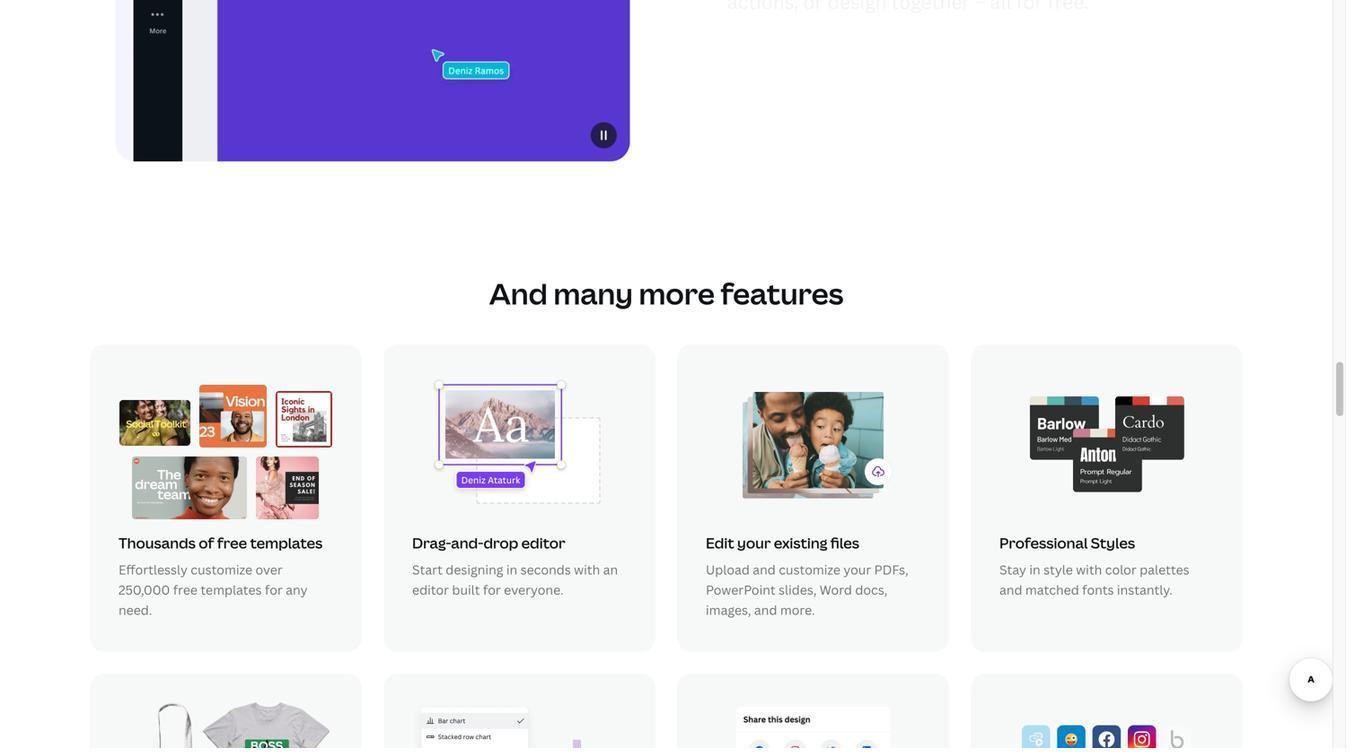 Task type: describe. For each thing, give the bounding box(es) containing it.
customize inside edit your existing files upload and customize your pdfs, powerpoint slides, word docs, images, and more.
[[779, 562, 841, 579]]

start
[[412, 562, 443, 579]]

features
[[721, 274, 844, 313]]

0 vertical spatial and
[[753, 562, 776, 579]]

0 horizontal spatial editor
[[412, 582, 449, 599]]

250,000
[[119, 582, 170, 599]]

pdfs,
[[874, 562, 908, 579]]

edit your existing files upload and customize your pdfs, powerpoint slides, word docs, images, and more.
[[706, 534, 908, 619]]

edit
[[706, 534, 734, 553]]

more
[[639, 274, 715, 313]]

drag-
[[412, 534, 451, 553]]

and many more features
[[489, 274, 844, 313]]

matched
[[1025, 582, 1079, 599]]

fonts
[[1082, 582, 1114, 599]]

more.
[[780, 602, 815, 619]]

with inside drag-and-drop editor start designing in seconds with an editor built for everyone.
[[574, 562, 600, 579]]

1 vertical spatial your
[[844, 562, 871, 579]]

and
[[489, 274, 548, 313]]

seconds
[[520, 562, 571, 579]]

professional
[[1000, 534, 1088, 553]]

existing
[[774, 534, 827, 553]]

professional styles stay in style with color palettes and matched fonts instantly.
[[1000, 534, 1190, 599]]

and-
[[451, 534, 484, 553]]

built
[[452, 582, 480, 599]]

designing
[[446, 562, 503, 579]]

instantly.
[[1117, 582, 1173, 599]]

for inside drag-and-drop editor start designing in seconds with an editor built for everyone.
[[483, 582, 501, 599]]

thousands of free templates effortlessly customize over 250,000 free templates for any need.
[[119, 534, 323, 619]]

with inside professional styles stay in style with color palettes and matched fonts instantly.
[[1076, 562, 1102, 579]]

files
[[831, 534, 859, 553]]

an
[[603, 562, 618, 579]]

0 vertical spatial editor
[[521, 534, 565, 553]]

2 vertical spatial and
[[754, 602, 777, 619]]

and inside professional styles stay in style with color palettes and matched fonts instantly.
[[1000, 582, 1022, 599]]

palettes
[[1140, 562, 1190, 579]]

slides,
[[779, 582, 817, 599]]

in inside professional styles stay in style with color palettes and matched fonts instantly.
[[1029, 562, 1041, 579]]

thousands
[[119, 534, 196, 553]]

images,
[[706, 602, 751, 619]]

1 vertical spatial templates
[[201, 582, 262, 599]]



Task type: vqa. For each thing, say whether or not it's contained in the screenshot.
bottommost Editor
yes



Task type: locate. For each thing, give the bounding box(es) containing it.
templates down over
[[201, 582, 262, 599]]

1 horizontal spatial with
[[1076, 562, 1102, 579]]

for down over
[[265, 582, 283, 599]]

in inside drag-and-drop editor start designing in seconds with an editor built for everyone.
[[506, 562, 517, 579]]

in down the drop
[[506, 562, 517, 579]]

0 vertical spatial free
[[217, 534, 247, 553]]

drop
[[484, 534, 518, 553]]

2 with from the left
[[1076, 562, 1102, 579]]

editor up the seconds
[[521, 534, 565, 553]]

drag-and-drop editor start designing in seconds with an editor built for everyone.
[[412, 534, 618, 599]]

for inside thousands of free templates effortlessly customize over 250,000 free templates for any need.
[[265, 582, 283, 599]]

templates
[[250, 534, 323, 553], [201, 582, 262, 599]]

style
[[1044, 562, 1073, 579]]

for
[[265, 582, 283, 599], [483, 582, 501, 599]]

1 horizontal spatial customize
[[779, 562, 841, 579]]

1 vertical spatial free
[[173, 582, 198, 599]]

styles
[[1091, 534, 1135, 553]]

in
[[506, 562, 517, 579], [1029, 562, 1041, 579]]

0 vertical spatial templates
[[250, 534, 323, 553]]

customize up slides,
[[779, 562, 841, 579]]

0 vertical spatial your
[[737, 534, 771, 553]]

need.
[[119, 602, 152, 619]]

in right stay
[[1029, 562, 1041, 579]]

customize inside thousands of free templates effortlessly customize over 250,000 free templates for any need.
[[191, 562, 252, 579]]

editor down start
[[412, 582, 449, 599]]

free
[[217, 534, 247, 553], [173, 582, 198, 599]]

powerpoint
[[706, 582, 776, 599]]

0 horizontal spatial with
[[574, 562, 600, 579]]

1 horizontal spatial your
[[844, 562, 871, 579]]

0 horizontal spatial for
[[265, 582, 283, 599]]

of
[[199, 534, 214, 553]]

color
[[1105, 562, 1137, 579]]

and
[[753, 562, 776, 579], [1000, 582, 1022, 599], [754, 602, 777, 619]]

many
[[554, 274, 633, 313]]

1 vertical spatial editor
[[412, 582, 449, 599]]

2 in from the left
[[1029, 562, 1041, 579]]

over
[[255, 562, 283, 579]]

and left more.
[[754, 602, 777, 619]]

1 horizontal spatial for
[[483, 582, 501, 599]]

free down effortlessly
[[173, 582, 198, 599]]

customize down of at the left bottom
[[191, 562, 252, 579]]

and down stay
[[1000, 582, 1022, 599]]

1 horizontal spatial in
[[1029, 562, 1041, 579]]

templates up over
[[250, 534, 323, 553]]

1 in from the left
[[506, 562, 517, 579]]

stay
[[1000, 562, 1026, 579]]

and up powerpoint
[[753, 562, 776, 579]]

docs,
[[855, 582, 888, 599]]

free right of at the left bottom
[[217, 534, 247, 553]]

with
[[574, 562, 600, 579], [1076, 562, 1102, 579]]

2 customize from the left
[[779, 562, 841, 579]]

any
[[286, 582, 308, 599]]

0 horizontal spatial customize
[[191, 562, 252, 579]]

with left an
[[574, 562, 600, 579]]

everyone.
[[504, 582, 564, 599]]

for right built
[[483, 582, 501, 599]]

your
[[737, 534, 771, 553], [844, 562, 871, 579]]

1 vertical spatial and
[[1000, 582, 1022, 599]]

your right edit
[[737, 534, 771, 553]]

0 horizontal spatial in
[[506, 562, 517, 579]]

1 customize from the left
[[191, 562, 252, 579]]

1 for from the left
[[265, 582, 283, 599]]

1 horizontal spatial editor
[[521, 534, 565, 553]]

your up docs,
[[844, 562, 871, 579]]

customize
[[191, 562, 252, 579], [779, 562, 841, 579]]

with up fonts at the bottom of the page
[[1076, 562, 1102, 579]]

word
[[820, 582, 852, 599]]

0 horizontal spatial free
[[173, 582, 198, 599]]

2 for from the left
[[483, 582, 501, 599]]

1 with from the left
[[574, 562, 600, 579]]

effortlessly
[[119, 562, 188, 579]]

editor
[[521, 534, 565, 553], [412, 582, 449, 599]]

0 horizontal spatial your
[[737, 534, 771, 553]]

upload
[[706, 562, 750, 579]]

1 horizontal spatial free
[[217, 534, 247, 553]]



